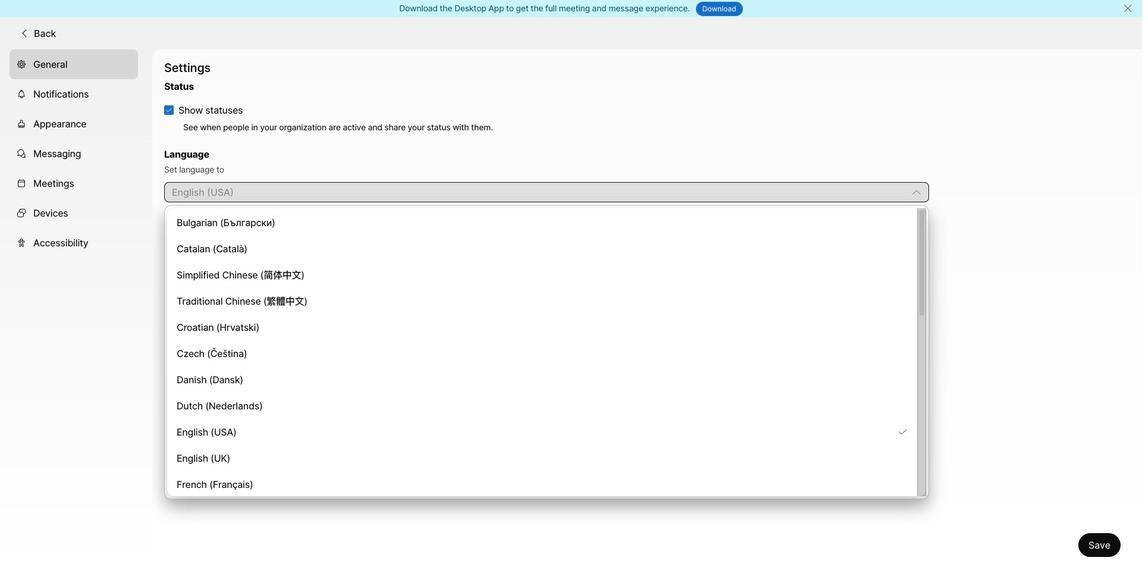 Task type: vqa. For each thing, say whether or not it's contained in the screenshot.
Accessibility tab
yes



Task type: describe. For each thing, give the bounding box(es) containing it.
notifications tab
[[10, 79, 138, 109]]

cancel_16 image
[[1124, 4, 1133, 13]]

settings navigation
[[0, 49, 152, 576]]

appearance tab
[[10, 109, 138, 139]]



Task type: locate. For each thing, give the bounding box(es) containing it.
option
[[170, 420, 916, 444]]

messaging tab
[[10, 139, 138, 168]]

accessibility tab
[[10, 228, 138, 258]]

devices tab
[[10, 198, 138, 228]]

meetings tab
[[10, 168, 138, 198]]

list box
[[167, 208, 927, 496]]

general tab
[[10, 49, 138, 79]]



